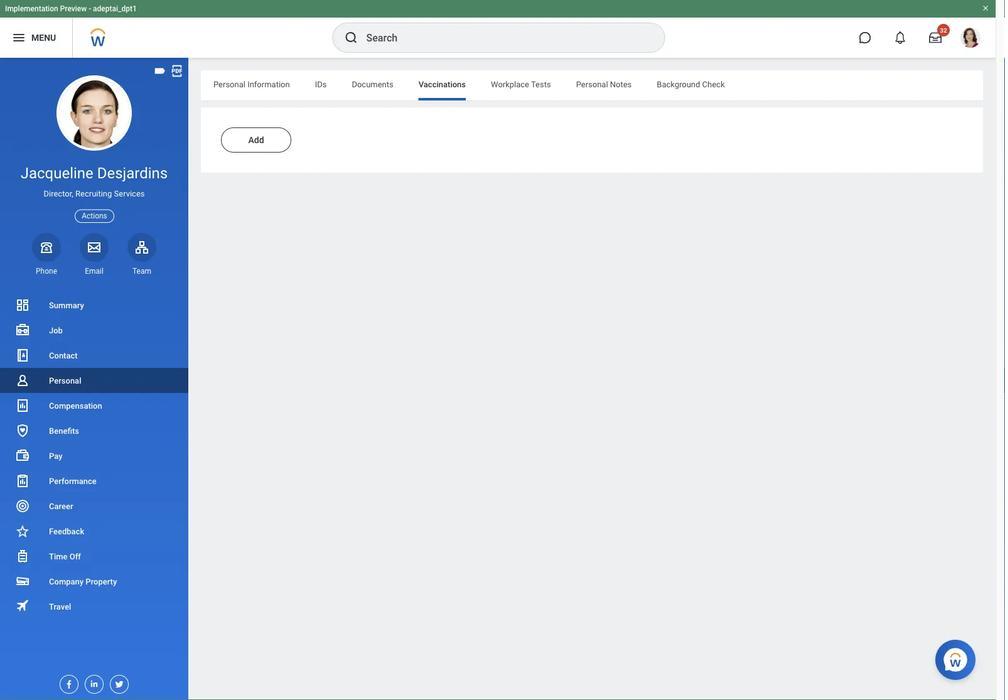 Task type: locate. For each thing, give the bounding box(es) containing it.
email
[[85, 267, 104, 276]]

company property image
[[15, 574, 30, 589]]

ids
[[315, 79, 327, 89]]

check
[[703, 79, 725, 89]]

add
[[248, 135, 264, 145]]

adeptai_dpt1
[[93, 4, 137, 13]]

0 horizontal spatial personal
[[49, 376, 81, 385]]

documents
[[352, 79, 394, 89]]

pay link
[[0, 444, 188, 469]]

vaccinations
[[419, 79, 466, 89]]

performance
[[49, 477, 97, 486]]

feedback link
[[0, 519, 188, 544]]

personal for personal information
[[214, 79, 246, 89]]

company property
[[49, 577, 117, 587]]

workplace
[[491, 79, 530, 89]]

career
[[49, 502, 73, 511]]

benefits link
[[0, 418, 188, 444]]

jacqueline desjardins
[[21, 164, 168, 182]]

job link
[[0, 318, 188, 343]]

navigation pane region
[[0, 58, 188, 701]]

tab list containing personal information
[[201, 70, 984, 101]]

compensation image
[[15, 398, 30, 413]]

notifications large image
[[895, 31, 907, 44]]

director, recruiting services
[[44, 189, 145, 199]]

preview
[[60, 4, 87, 13]]

2 horizontal spatial personal
[[577, 79, 609, 89]]

feedback image
[[15, 524, 30, 539]]

list
[[0, 293, 188, 619]]

phone button
[[32, 233, 61, 276]]

jacqueline
[[21, 164, 93, 182]]

1 horizontal spatial personal
[[214, 79, 246, 89]]

background check
[[657, 79, 725, 89]]

email button
[[80, 233, 109, 276]]

summary link
[[0, 293, 188, 318]]

phone jacqueline desjardins element
[[32, 266, 61, 276]]

phone image
[[38, 240, 55, 255]]

personal notes
[[577, 79, 632, 89]]

property
[[86, 577, 117, 587]]

tests
[[532, 79, 551, 89]]

view team image
[[134, 240, 150, 255]]

contact link
[[0, 343, 188, 368]]

services
[[114, 189, 145, 199]]

team
[[133, 267, 151, 276]]

view printable version (pdf) image
[[170, 64, 184, 78]]

recruiting
[[75, 189, 112, 199]]

personal left notes
[[577, 79, 609, 89]]

personal
[[214, 79, 246, 89], [577, 79, 609, 89], [49, 376, 81, 385]]

compensation link
[[0, 393, 188, 418]]

close environment banner image
[[983, 4, 990, 12]]

feedback
[[49, 527, 84, 536]]

menu
[[31, 32, 56, 43]]

benefits
[[49, 426, 79, 436]]

-
[[89, 4, 91, 13]]

background
[[657, 79, 701, 89]]

personal left information at top
[[214, 79, 246, 89]]

personal inside navigation pane region
[[49, 376, 81, 385]]

benefits image
[[15, 423, 30, 439]]

career image
[[15, 499, 30, 514]]

add button
[[221, 128, 292, 153]]

tag image
[[153, 64, 167, 78]]

personal down contact
[[49, 376, 81, 385]]

travel
[[49, 602, 71, 612]]

time off link
[[0, 544, 188, 569]]

tab list
[[201, 70, 984, 101]]

summary
[[49, 301, 84, 310]]

travel image
[[15, 598, 30, 614]]



Task type: vqa. For each thing, say whether or not it's contained in the screenshot.
Tests
yes



Task type: describe. For each thing, give the bounding box(es) containing it.
menu button
[[0, 18, 72, 58]]

actions button
[[75, 210, 114, 223]]

facebook image
[[60, 676, 74, 690]]

desjardins
[[97, 164, 168, 182]]

workplace tests
[[491, 79, 551, 89]]

personal information
[[214, 79, 290, 89]]

personal for personal notes
[[577, 79, 609, 89]]

justify image
[[11, 30, 26, 45]]

list containing summary
[[0, 293, 188, 619]]

pay image
[[15, 449, 30, 464]]

32 button
[[922, 24, 951, 52]]

time off image
[[15, 549, 30, 564]]

implementation
[[5, 4, 58, 13]]

Search Workday  search field
[[367, 24, 639, 52]]

email jacqueline desjardins element
[[80, 266, 109, 276]]

linkedin image
[[85, 676, 99, 689]]

career link
[[0, 494, 188, 519]]

32
[[941, 26, 948, 34]]

performance image
[[15, 474, 30, 489]]

travel link
[[0, 594, 188, 619]]

phone
[[36, 267, 57, 276]]

time
[[49, 552, 68, 561]]

team link
[[128, 233, 156, 276]]

search image
[[344, 30, 359, 45]]

job
[[49, 326, 63, 335]]

information
[[248, 79, 290, 89]]

actions
[[82, 212, 107, 221]]

inbox large image
[[930, 31, 942, 44]]

compensation
[[49, 401, 102, 411]]

personal link
[[0, 368, 188, 393]]

twitter image
[[111, 676, 124, 690]]

profile logan mcneil image
[[961, 28, 981, 50]]

performance link
[[0, 469, 188, 494]]

company
[[49, 577, 84, 587]]

team jacqueline desjardins element
[[128, 266, 156, 276]]

time off
[[49, 552, 81, 561]]

company property link
[[0, 569, 188, 594]]

job image
[[15, 323, 30, 338]]

pay
[[49, 451, 63, 461]]

mail image
[[87, 240, 102, 255]]

contact image
[[15, 348, 30, 363]]

off
[[70, 552, 81, 561]]

personal image
[[15, 373, 30, 388]]

director,
[[44, 189, 73, 199]]

summary image
[[15, 298, 30, 313]]

implementation preview -   adeptai_dpt1
[[5, 4, 137, 13]]

menu banner
[[0, 0, 996, 58]]

contact
[[49, 351, 78, 360]]

notes
[[611, 79, 632, 89]]



